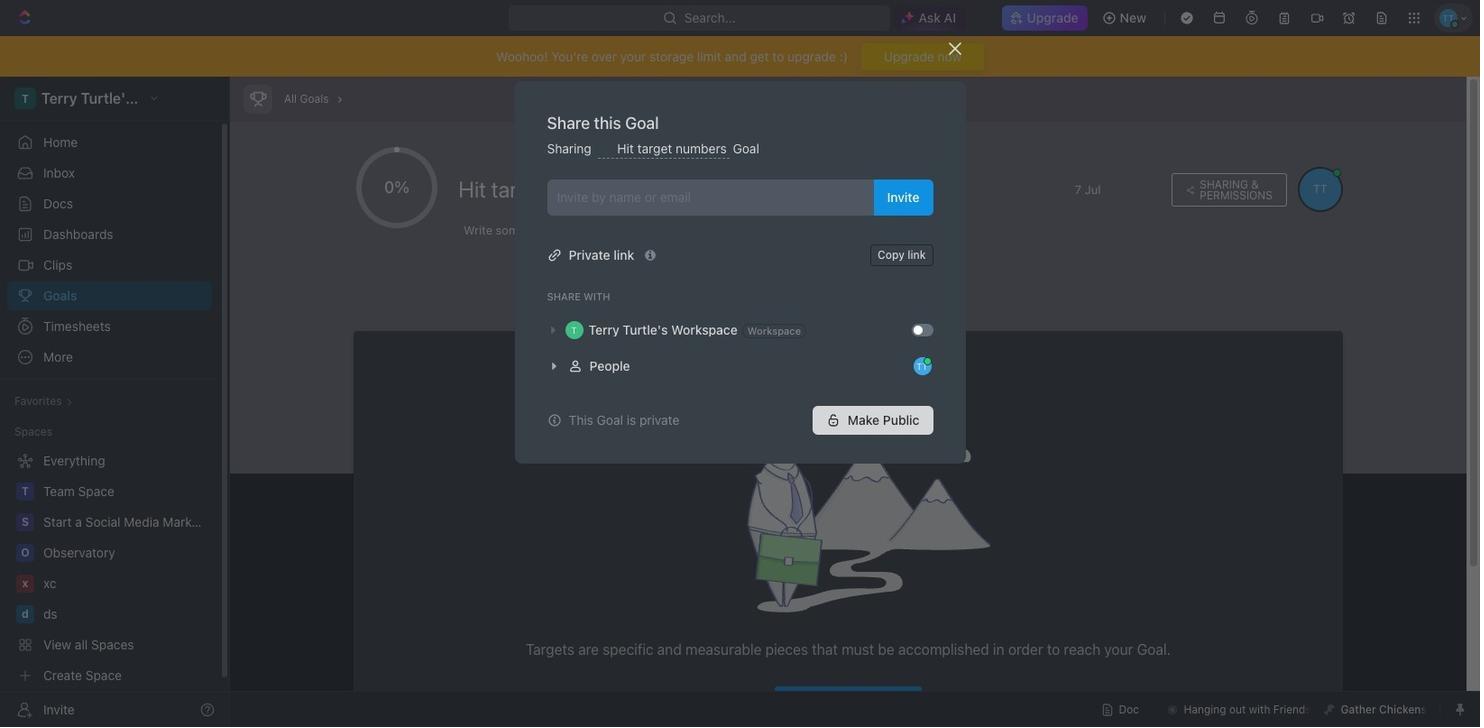 Task type: vqa. For each thing, say whether or not it's contained in the screenshot.
"tree" in Sidebar NAVIGATION
yes



Task type: locate. For each thing, give the bounding box(es) containing it.
drumstick bite image
[[1325, 704, 1336, 715]]

tree
[[7, 447, 212, 690]]

tree inside sidebar navigation
[[7, 447, 212, 690]]



Task type: describe. For each thing, give the bounding box(es) containing it.
Invite by name or email text field
[[557, 184, 867, 211]]

sidebar navigation
[[0, 77, 230, 727]]



